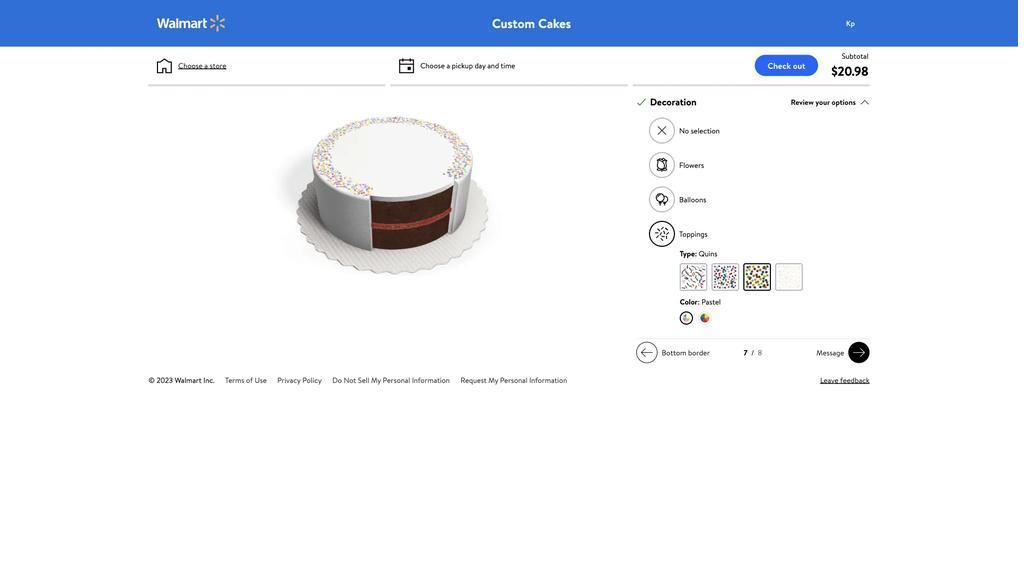 Task type: describe. For each thing, give the bounding box(es) containing it.
toppings
[[679, 229, 707, 239]]

leave
[[820, 375, 839, 386]]

your
[[815, 97, 830, 107]]

choose a store link
[[178, 60, 226, 71]]

2 personal from the left
[[500, 375, 527, 386]]

check
[[767, 60, 791, 71]]

type
[[680, 248, 695, 259]]

: for color
[[698, 297, 700, 307]]

remove image
[[656, 125, 668, 137]]

not
[[344, 375, 356, 386]]

type : quins
[[680, 248, 717, 259]]

leave feedback
[[820, 375, 870, 386]]

pastel
[[701, 297, 721, 307]]

$20.98
[[831, 62, 868, 80]]

flowers
[[679, 160, 704, 170]]

store
[[210, 60, 226, 71]]

terms of use
[[225, 375, 267, 386]]

kp button
[[840, 13, 882, 34]]

subtotal
[[842, 51, 868, 61]]

bottom border
[[662, 348, 710, 358]]

choose a store
[[178, 60, 226, 71]]

request my personal information
[[460, 375, 567, 386]]

custom
[[492, 14, 535, 32]]

no selection
[[679, 125, 720, 136]]

back to walmart.com image
[[157, 15, 226, 32]]

2 my from the left
[[488, 375, 498, 386]]

border
[[688, 348, 710, 358]]

options
[[832, 97, 856, 107]]

choose for choose a pickup day and time
[[420, 60, 445, 71]]

privacy
[[277, 375, 301, 386]]

quins
[[699, 248, 717, 259]]

review your options element
[[791, 97, 856, 108]]

: for type
[[695, 248, 697, 259]]

a for store
[[204, 60, 208, 71]]

do not sell my personal information link
[[332, 375, 450, 386]]

request
[[460, 375, 487, 386]]

subtotal $20.98
[[831, 51, 868, 80]]

ok image
[[637, 97, 646, 107]]

message
[[816, 348, 844, 358]]

terms of use link
[[225, 375, 267, 386]]

and
[[487, 60, 499, 71]]

up arrow image
[[860, 97, 870, 107]]

custom cakes
[[492, 14, 571, 32]]

color
[[680, 297, 698, 307]]



Task type: vqa. For each thing, say whether or not it's contained in the screenshot.
scribbling,
no



Task type: locate. For each thing, give the bounding box(es) containing it.
review your options
[[791, 97, 856, 107]]

review
[[791, 97, 814, 107]]

personal right request
[[500, 375, 527, 386]]

icon for continue arrow image up feedback on the right
[[853, 347, 865, 359]]

bottom border link
[[636, 342, 714, 364]]

choose a pickup day and time
[[420, 60, 515, 71]]

kp
[[846, 18, 855, 28]]

1 choose from the left
[[178, 60, 203, 71]]

review your options link
[[791, 95, 870, 109]]

2 icon for continue arrow image from the left
[[853, 347, 865, 359]]

1 horizontal spatial information
[[529, 375, 567, 386]]

©
[[148, 375, 155, 386]]

: left pastel
[[698, 297, 700, 307]]

1 horizontal spatial a
[[447, 60, 450, 71]]

choose left store
[[178, 60, 203, 71]]

1 horizontal spatial :
[[698, 297, 700, 307]]

do not sell my personal information
[[332, 375, 450, 386]]

selection
[[691, 125, 720, 136]]

0 vertical spatial :
[[695, 248, 697, 259]]

a left "pickup"
[[447, 60, 450, 71]]

day
[[475, 60, 486, 71]]

color : pastel
[[680, 297, 721, 307]]

0 horizontal spatial choose
[[178, 60, 203, 71]]

cakes
[[538, 14, 571, 32]]

0 horizontal spatial a
[[204, 60, 208, 71]]

1 horizontal spatial choose
[[420, 60, 445, 71]]

of
[[246, 375, 253, 386]]

0 horizontal spatial icon for continue arrow image
[[641, 347, 653, 359]]

decoration
[[650, 96, 697, 109]]

7
[[744, 348, 748, 358]]

1 a from the left
[[204, 60, 208, 71]]

0 horizontal spatial my
[[371, 375, 381, 386]]

message link
[[812, 342, 870, 364]]

icon for continue arrow image inside message link
[[853, 347, 865, 359]]

7 / 8
[[744, 348, 762, 358]]

time
[[501, 60, 515, 71]]

choose left "pickup"
[[420, 60, 445, 71]]

information
[[412, 375, 450, 386], [529, 375, 567, 386]]

inc.
[[203, 375, 215, 386]]

2023
[[157, 375, 173, 386]]

2 a from the left
[[447, 60, 450, 71]]

/
[[751, 348, 754, 358]]

1 horizontal spatial icon for continue arrow image
[[853, 347, 865, 359]]

personal right sell
[[383, 375, 410, 386]]

terms
[[225, 375, 244, 386]]

0 horizontal spatial :
[[695, 248, 697, 259]]

walmart
[[175, 375, 202, 386]]

do
[[332, 375, 342, 386]]

request my personal information link
[[460, 375, 567, 386]]

1 horizontal spatial my
[[488, 375, 498, 386]]

icon for continue arrow image inside bottom border link
[[641, 347, 653, 359]]

1 horizontal spatial personal
[[500, 375, 527, 386]]

sell
[[358, 375, 369, 386]]

policy
[[302, 375, 322, 386]]

0 horizontal spatial personal
[[383, 375, 410, 386]]

1 vertical spatial :
[[698, 297, 700, 307]]

2 information from the left
[[529, 375, 567, 386]]

my
[[371, 375, 381, 386], [488, 375, 498, 386]]

privacy policy link
[[277, 375, 322, 386]]

a
[[204, 60, 208, 71], [447, 60, 450, 71]]

no
[[679, 125, 689, 136]]

1 information from the left
[[412, 375, 450, 386]]

:
[[695, 248, 697, 259], [698, 297, 700, 307]]

leave feedback button
[[820, 375, 870, 386]]

icon for continue arrow image left the bottom
[[641, 347, 653, 359]]

: left quins
[[695, 248, 697, 259]]

bottom
[[662, 348, 686, 358]]

icon for continue arrow image
[[641, 347, 653, 359], [853, 347, 865, 359]]

1 personal from the left
[[383, 375, 410, 386]]

check out button
[[755, 55, 818, 76]]

8
[[758, 348, 762, 358]]

out
[[793, 60, 805, 71]]

privacy policy
[[277, 375, 322, 386]]

© 2023 walmart inc.
[[148, 375, 215, 386]]

check out
[[767, 60, 805, 71]]

a for pickup
[[447, 60, 450, 71]]

1 my from the left
[[371, 375, 381, 386]]

use
[[255, 375, 267, 386]]

choose
[[178, 60, 203, 71], [420, 60, 445, 71]]

my right sell
[[371, 375, 381, 386]]

choose for choose a store
[[178, 60, 203, 71]]

pickup
[[452, 60, 473, 71]]

0 horizontal spatial information
[[412, 375, 450, 386]]

2 choose from the left
[[420, 60, 445, 71]]

personal
[[383, 375, 410, 386], [500, 375, 527, 386]]

feedback
[[840, 375, 870, 386]]

balloons
[[679, 194, 706, 205]]

a left store
[[204, 60, 208, 71]]

my right request
[[488, 375, 498, 386]]

1 icon for continue arrow image from the left
[[641, 347, 653, 359]]



